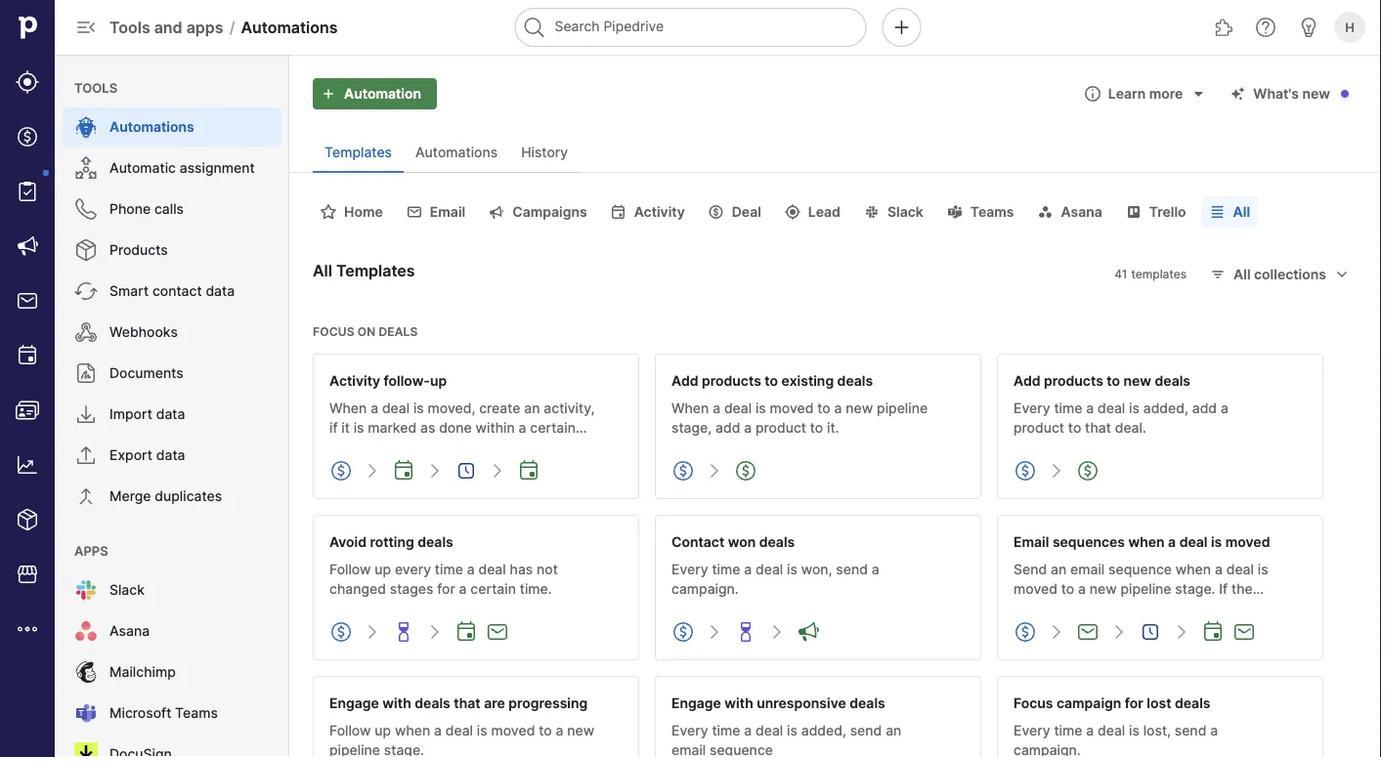 Task type: vqa. For each thing, say whether or not it's contained in the screenshot.
sixth color secondary rgba image from the left
yes



Task type: describe. For each thing, give the bounding box(es) containing it.
every for every time a deal is won, send a campaign.
[[672, 562, 708, 578]]

time for add
[[1054, 400, 1083, 417]]

deals image
[[16, 125, 39, 149]]

gets
[[1052, 601, 1080, 617]]

color secondary rgba image for deal
[[705, 204, 728, 220]]

pipeline inside when a deal is moved to a new pipeline stage, add a product to it.
[[877, 400, 928, 417]]

all collections
[[1234, 266, 1327, 283]]

engage for follow
[[329, 695, 379, 712]]

color secondary rgba image for email
[[403, 204, 426, 220]]

data for export data
[[156, 447, 185, 464]]

home image
[[13, 13, 42, 42]]

color secondary rgba image for all
[[1206, 204, 1229, 220]]

color undefined image for webhooks
[[74, 321, 98, 344]]

color muted image up lost
[[1170, 621, 1194, 644]]

a inside every time a deal is added, send an email sequence
[[744, 723, 752, 740]]

home
[[344, 204, 383, 220]]

color undefined image for smart contact data
[[74, 280, 98, 303]]

stage. inside send an email sequence when a deal is moved to a new pipeline stage. if the email gets a reply, create a follow-up action.
[[1175, 581, 1216, 598]]

automatic
[[109, 160, 176, 176]]

menu containing automations
[[55, 55, 289, 758]]

0 vertical spatial follow-
[[384, 372, 430, 389]]

color muted image for send an email sequence when a deal is moved to a new pipeline stage. if the email gets a reply, create a follow-up action.
[[1108, 621, 1131, 644]]

deal.
[[1115, 420, 1147, 436]]

product inside when a deal is moved to a new pipeline stage, add a product to it.
[[756, 420, 806, 436]]

on
[[358, 325, 376, 339]]

deals up follow up when a deal is moved to a new pipeline stage.
[[415, 695, 450, 712]]

deal up send an email sequence when a deal is moved to a new pipeline stage. if the email gets a reply, create a follow-up action.
[[1180, 534, 1208, 550]]

reply,
[[1096, 601, 1131, 617]]

deals right existing
[[837, 372, 873, 389]]

color secondary rgba image for lead
[[781, 204, 804, 220]]

2 vertical spatial automations
[[415, 144, 498, 161]]

learn
[[1108, 86, 1146, 102]]

when for email sequences when a deal is moved
[[1129, 534, 1165, 550]]

learn more
[[1108, 86, 1183, 102]]

that inside every time a deal is added, add a product to that deal.
[[1085, 420, 1111, 436]]

deal inside every time a deal is won, send a campaign.
[[756, 562, 783, 578]]

won
[[728, 534, 756, 550]]

color undefined image for merge duplicates
[[74, 485, 98, 508]]

deal button
[[701, 196, 769, 228]]

color muted image for when a deal is moved to a new pipeline stage, add a product to it.
[[703, 459, 726, 483]]

color secondary rgba image for campaigns
[[485, 204, 509, 220]]

what's new
[[1254, 86, 1330, 102]]

learn more button
[[1077, 78, 1214, 109]]

products for time
[[1044, 372, 1104, 389]]

deals right won
[[759, 534, 795, 550]]

deals up every time a deal is added, add a product to that deal.
[[1155, 372, 1191, 389]]

every time a deal is added, send an email sequence
[[672, 723, 902, 758]]

calls
[[154, 201, 184, 218]]

every time a deal is added, add a product to that deal.
[[1014, 400, 1229, 436]]

deals right lost
[[1175, 695, 1211, 712]]

create for activity follow-up
[[435, 439, 476, 456]]

every time a deal is won, send a campaign.
[[672, 562, 879, 598]]

rotting
[[370, 534, 414, 550]]

color primary image
[[1206, 267, 1230, 283]]

asana inside 'link'
[[109, 623, 150, 640]]

with for unresponsive
[[725, 695, 754, 712]]

color positive image up 'are'
[[486, 621, 509, 644]]

0 horizontal spatial teams
[[175, 705, 218, 722]]

email for email sequences when a deal is moved
[[1014, 534, 1049, 550]]

tools for tools and apps / automations
[[109, 18, 150, 37]]

stage,
[[672, 420, 712, 436]]

time inside follow up every time a deal has not changed stages for a certain time.
[[435, 562, 463, 578]]

every
[[395, 562, 431, 578]]

data for import data
[[156, 406, 185, 423]]

lost
[[1147, 695, 1172, 712]]

color muted image for when a deal is moved, create an activity, if it is marked as done within a certain amount of time, create a follow-up activity.
[[361, 459, 384, 483]]

new inside button
[[1303, 86, 1330, 102]]

what's
[[1254, 86, 1299, 102]]

contact won deals
[[672, 534, 795, 550]]

color active image for send an email sequence when a deal is moved to a new pipeline stage. if the email gets a reply, create a follow-up action.
[[1014, 621, 1037, 644]]

color active image for follow up every time a deal has not changed stages for a certain time.
[[329, 621, 353, 644]]

asana inside button
[[1061, 204, 1103, 220]]

avoid
[[329, 534, 367, 550]]

color undefined image for slack
[[74, 579, 98, 602]]

it
[[341, 420, 350, 436]]

is inside follow up when a deal is moved to a new pipeline stage.
[[477, 723, 487, 740]]

added, for add
[[1143, 400, 1189, 417]]

email inside every time a deal is added, send an email sequence
[[672, 742, 706, 758]]

product inside every time a deal is added, add a product to that deal.
[[1014, 420, 1065, 436]]

add products to existing deals
[[672, 372, 873, 389]]

activity follow-up
[[329, 372, 447, 389]]

moved inside send an email sequence when a deal is moved to a new pipeline stage. if the email gets a reply, create a follow-up action.
[[1014, 581, 1058, 598]]

automatic assignment link
[[63, 149, 282, 188]]

up inside follow up every time a deal has not changed stages for a certain time.
[[375, 562, 391, 578]]

sequence inside every time a deal is added, send an email sequence
[[710, 742, 773, 758]]

color primary image left learn
[[1081, 86, 1105, 102]]

focus for focus campaign for lost deals
[[1014, 695, 1053, 712]]

focus for focus on deals
[[313, 325, 355, 339]]

campaign. for every time a deal is won, send a campaign.
[[672, 581, 739, 598]]

email sequences when a deal is moved
[[1014, 534, 1270, 550]]

to inside follow up when a deal is moved to a new pipeline stage.
[[539, 723, 552, 740]]

when for follow up when a deal is moved to a new pipeline stage.
[[395, 723, 430, 740]]

if
[[1219, 581, 1228, 598]]

an inside "when a deal is moved, create an activity, if it is marked as done within a certain amount of time, create a follow-up activity."
[[524, 400, 540, 417]]

added, for send
[[801, 723, 846, 740]]

to left it.
[[810, 420, 823, 436]]

teams inside button
[[971, 204, 1014, 220]]

for inside follow up every time a deal has not changed stages for a certain time.
[[437, 581, 455, 598]]

color active image for when a deal is moved, create an activity, if it is marked as done within a certain amount of time, create a follow-up activity.
[[329, 459, 353, 483]]

time for contact
[[712, 562, 740, 578]]

color undefined image for automations
[[74, 115, 98, 139]]

41 templates
[[1115, 267, 1187, 282]]

up up moved,
[[430, 372, 447, 389]]

documents link
[[63, 354, 282, 393]]

add inside when a deal is moved to a new pipeline stage, add a product to it.
[[716, 420, 740, 436]]

has
[[510, 562, 533, 578]]

trello button
[[1118, 196, 1194, 228]]

microsoft
[[109, 705, 171, 722]]

an inside send an email sequence when a deal is moved to a new pipeline stage. if the email gets a reply, create a follow-up action.
[[1051, 562, 1067, 578]]

smart contact data link
[[63, 272, 282, 311]]

send for lost,
[[1175, 723, 1207, 740]]

are
[[484, 695, 505, 712]]

deal inside follow up every time a deal has not changed stages for a certain time.
[[478, 562, 506, 578]]

send an email sequence when a deal is moved to a new pipeline stage. if the email gets a reply, create a follow-up action.
[[1014, 562, 1268, 637]]

within
[[476, 420, 515, 436]]

microsoft teams
[[109, 705, 218, 722]]

sequence inside send an email sequence when a deal is moved to a new pipeline stage. if the email gets a reply, create a follow-up action.
[[1109, 562, 1172, 578]]

stages
[[390, 581, 434, 598]]

export data link
[[63, 436, 282, 475]]

automatic assignment
[[109, 160, 255, 176]]

slack link
[[63, 571, 282, 610]]

what's new button
[[1222, 78, 1358, 109]]

color positive image for marked
[[392, 459, 415, 483]]

4 color undefined image from the top
[[74, 743, 98, 758]]

it.
[[827, 420, 839, 436]]

automations link
[[63, 108, 282, 147]]

pipeline inside send an email sequence when a deal is moved to a new pipeline stage. if the email gets a reply, create a follow-up action.
[[1121, 581, 1172, 598]]

up inside follow up when a deal is moved to a new pipeline stage.
[[375, 723, 391, 740]]

all collections button
[[1203, 259, 1358, 290]]

sequences
[[1053, 534, 1125, 550]]

color undefined image for mailchimp
[[74, 661, 98, 684]]

follow for follow up when a deal is moved to a new pipeline stage.
[[329, 723, 371, 740]]

asana link
[[63, 612, 282, 651]]

products for a
[[702, 372, 761, 389]]

color primary image inside 'all collections' button
[[1330, 267, 1354, 283]]

new inside send an email sequence when a deal is moved to a new pipeline stage. if the email gets a reply, create a follow-up action.
[[1090, 581, 1117, 598]]

color undefined image up campaigns image
[[16, 180, 39, 203]]

0 vertical spatial create
[[479, 400, 521, 417]]

of
[[382, 439, 396, 456]]

is inside when a deal is moved to a new pipeline stage, add a product to it.
[[756, 400, 766, 417]]

/
[[229, 18, 235, 37]]

export
[[109, 447, 152, 464]]

automation
[[344, 86, 421, 102]]

pipeline inside follow up when a deal is moved to a new pipeline stage.
[[329, 742, 380, 758]]

new inside follow up when a deal is moved to a new pipeline stage.
[[567, 723, 595, 740]]

engage with deals that are progressing
[[329, 695, 588, 712]]

campaigns
[[512, 204, 587, 220]]

time,
[[399, 439, 431, 456]]

menu toggle image
[[74, 16, 98, 39]]

products image
[[16, 508, 39, 532]]

quick help image
[[1254, 16, 1278, 39]]

0 vertical spatial templates
[[325, 144, 392, 161]]

email for email
[[430, 204, 466, 220]]

webhooks link
[[63, 313, 282, 352]]

add products to new deals
[[1014, 372, 1191, 389]]

color primary image inside what's new button
[[1226, 86, 1250, 102]]

0 vertical spatial data
[[206, 283, 235, 300]]

color muted image down changed on the left
[[361, 621, 384, 644]]

0 vertical spatial automations
[[241, 18, 338, 37]]

when inside send an email sequence when a deal is moved to a new pipeline stage. if the email gets a reply, create a follow-up action.
[[1176, 562, 1211, 578]]

color secondary rgba image for activity
[[607, 204, 630, 220]]

all button
[[1202, 196, 1258, 228]]

products
[[109, 242, 168, 259]]

microsoft teams link
[[63, 694, 282, 733]]

color primary image down done
[[455, 459, 478, 483]]

focus on deals
[[313, 325, 418, 339]]

color positive image for a
[[734, 459, 758, 483]]

won,
[[801, 562, 832, 578]]

add inside every time a deal is added, add a product to that deal.
[[1192, 400, 1217, 417]]

leads image
[[16, 70, 39, 94]]

color muted image for every time a deal is added, add a product to that deal.
[[1045, 459, 1069, 483]]

phone calls
[[109, 201, 184, 218]]

every time a deal is lost, send a campaign.
[[1014, 723, 1218, 758]]

an inside every time a deal is added, send an email sequence
[[886, 723, 902, 740]]

to left existing
[[765, 372, 778, 389]]

deal inside when a deal is moved to a new pipeline stage, add a product to it.
[[724, 400, 752, 417]]

more
[[1149, 86, 1183, 102]]

lost,
[[1143, 723, 1171, 740]]



Task type: locate. For each thing, give the bounding box(es) containing it.
6 color secondary rgba image from the left
[[781, 204, 804, 220]]

1 vertical spatial tools
[[74, 80, 117, 95]]

color muted image
[[423, 459, 447, 483], [361, 621, 384, 644], [765, 621, 789, 644], [1108, 621, 1131, 644], [1170, 621, 1194, 644]]

export data
[[109, 447, 185, 464]]

certain inside "when a deal is moved, create an activity, if it is marked as done within a certain amount of time, create a follow-up activity."
[[530, 420, 576, 436]]

2 vertical spatial follow-
[[1192, 601, 1237, 617]]

when for stage,
[[672, 400, 709, 417]]

2 color secondary rgba image from the left
[[943, 204, 967, 220]]

deals up every on the left bottom of the page
[[418, 534, 453, 550]]

contact
[[152, 283, 202, 300]]

1 add from the left
[[672, 372, 699, 389]]

campaigns button
[[481, 196, 595, 228]]

data right import
[[156, 406, 185, 423]]

color secondary rgba image for asana
[[1034, 204, 1057, 220]]

tools
[[109, 18, 150, 37], [74, 80, 117, 95]]

1 vertical spatial add
[[716, 420, 740, 436]]

send
[[1014, 562, 1047, 578]]

asana button
[[1030, 196, 1110, 228]]

2 when from the left
[[672, 400, 709, 417]]

when up send an email sequence when a deal is moved to a new pipeline stage. if the email gets a reply, create a follow-up action.
[[1129, 534, 1165, 550]]

campaign. down the 'contact'
[[672, 581, 739, 598]]

tools down menu toggle image
[[74, 80, 117, 95]]

follow- inside "when a deal is moved, create an activity, if it is marked as done within a certain amount of time, create a follow-up activity."
[[492, 439, 537, 456]]

when inside when a deal is moved to a new pipeline stage, add a product to it.
[[672, 400, 709, 417]]

send inside every time a deal is added, send an email sequence
[[850, 723, 882, 740]]

color undefined image for products
[[74, 239, 98, 262]]

color positive image
[[517, 459, 541, 483], [455, 621, 478, 644], [797, 621, 820, 644], [1076, 621, 1100, 644], [1233, 621, 1256, 644]]

1 color secondary rgba image from the left
[[317, 204, 340, 220]]

slack up "asana" 'link' at the bottom of page
[[109, 582, 145, 599]]

1 with from the left
[[383, 695, 411, 712]]

that left 'are'
[[454, 695, 481, 712]]

2 horizontal spatial email
[[1070, 562, 1105, 578]]

up down engage with deals that are progressing
[[375, 723, 391, 740]]

1 color secondary rgba image from the left
[[860, 204, 884, 220]]

0 horizontal spatial asana
[[109, 623, 150, 640]]

activity inside button
[[634, 204, 685, 220]]

1 vertical spatial templates
[[336, 261, 415, 280]]

color positive image for deal.
[[1076, 459, 1100, 483]]

moved,
[[428, 400, 475, 417]]

new up every time a deal is added, add a product to that deal.
[[1124, 372, 1152, 389]]

color secondary rgba image inside slack button
[[860, 204, 884, 220]]

every for every time a deal is lost, send a campaign.
[[1014, 723, 1050, 740]]

color positive image up won
[[734, 459, 758, 483]]

products up every time a deal is added, add a product to that deal.
[[1044, 372, 1104, 389]]

up inside send an email sequence when a deal is moved to a new pipeline stage. if the email gets a reply, create a follow-up action.
[[1237, 601, 1253, 617]]

if
[[329, 420, 338, 436]]

added, inside every time a deal is added, send an email sequence
[[801, 723, 846, 740]]

every inside every time a deal is lost, send a campaign.
[[1014, 723, 1050, 740]]

2 vertical spatial create
[[1135, 601, 1176, 617]]

1 horizontal spatial campaign.
[[1014, 742, 1081, 758]]

add
[[672, 372, 699, 389], [1014, 372, 1041, 389]]

color undefined image inside webhooks link
[[74, 321, 98, 344]]

color active image down stage,
[[672, 459, 695, 483]]

when for it
[[329, 400, 367, 417]]

color undefined image inside "products" 'link'
[[74, 239, 98, 262]]

is
[[413, 400, 424, 417], [756, 400, 766, 417], [1129, 400, 1140, 417], [354, 420, 364, 436], [1211, 534, 1222, 550], [787, 562, 798, 578], [1258, 562, 1268, 578], [477, 723, 487, 740], [787, 723, 798, 740], [1129, 723, 1140, 740]]

deal left has
[[478, 562, 506, 578]]

send right the lost,
[[1175, 723, 1207, 740]]

new right what's
[[1303, 86, 1330, 102]]

moved inside follow up when a deal is moved to a new pipeline stage.
[[491, 723, 535, 740]]

color muted image for every time a deal is won, send a campaign.
[[765, 621, 789, 644]]

0 vertical spatial added,
[[1143, 400, 1189, 417]]

1 vertical spatial asana
[[109, 623, 150, 640]]

color secondary rgba image for home
[[317, 204, 340, 220]]

1 vertical spatial an
[[1051, 562, 1067, 578]]

color learn image for campaign.
[[734, 621, 758, 644]]

0 vertical spatial follow
[[329, 562, 371, 578]]

create right reply,
[[1135, 601, 1176, 617]]

send for won,
[[836, 562, 868, 578]]

time down add products to new deals
[[1054, 400, 1083, 417]]

every inside every time a deal is added, add a product to that deal.
[[1014, 400, 1050, 417]]

5 color secondary rgba image from the left
[[705, 204, 728, 220]]

color undefined image
[[74, 485, 98, 508], [74, 579, 98, 602], [74, 702, 98, 725], [74, 743, 98, 758]]

pipeline
[[877, 400, 928, 417], [1121, 581, 1172, 598], [329, 742, 380, 758]]

activity.
[[329, 459, 380, 476]]

new up reply,
[[1090, 581, 1117, 598]]

2 color undefined image from the top
[[74, 579, 98, 602]]

1 horizontal spatial email
[[1014, 534, 1049, 550]]

campaign.
[[672, 581, 739, 598], [1014, 742, 1081, 758]]

color primary image right more
[[1187, 86, 1211, 102]]

3 color secondary rgba image from the left
[[1034, 204, 1057, 220]]

all for all templates
[[313, 261, 332, 280]]

0 horizontal spatial added,
[[801, 723, 846, 740]]

color secondary rgba image
[[860, 204, 884, 220], [943, 204, 967, 220], [1034, 204, 1057, 220], [1122, 204, 1146, 220]]

0 vertical spatial slack
[[888, 204, 924, 220]]

deal inside send an email sequence when a deal is moved to a new pipeline stage. if the email gets a reply, create a follow-up action.
[[1227, 562, 1254, 578]]

1 horizontal spatial follow-
[[492, 439, 537, 456]]

2 color learn image from the left
[[734, 621, 758, 644]]

home button
[[313, 196, 391, 228]]

color primary image left what's
[[1226, 86, 1250, 102]]

products link
[[63, 231, 282, 270]]

campaigns image
[[16, 235, 39, 258]]

1 horizontal spatial when
[[1129, 534, 1165, 550]]

2 horizontal spatial pipeline
[[1121, 581, 1172, 598]]

slack button
[[856, 196, 931, 228]]

color undefined image left automatic
[[74, 156, 98, 180]]

activity
[[634, 204, 685, 220], [329, 372, 380, 389]]

color positive image
[[392, 459, 415, 483], [734, 459, 758, 483], [1076, 459, 1100, 483], [486, 621, 509, 644], [1201, 621, 1225, 644]]

done
[[439, 420, 472, 436]]

color secondary rgba image inside lead button
[[781, 204, 804, 220]]

color active image
[[329, 459, 353, 483], [672, 459, 695, 483], [329, 621, 353, 644]]

color positive image down every time a deal is added, add a product to that deal.
[[1076, 459, 1100, 483]]

automations inside automations link
[[109, 119, 194, 135]]

up inside "when a deal is moved, create an activity, if it is marked as done within a certain amount of time, create a follow-up activity."
[[537, 439, 553, 456]]

0 horizontal spatial follow-
[[384, 372, 430, 389]]

1 horizontal spatial add
[[1014, 372, 1041, 389]]

create
[[479, 400, 521, 417], [435, 439, 476, 456], [1135, 601, 1176, 617]]

0 horizontal spatial email
[[672, 742, 706, 758]]

1 vertical spatial activity
[[329, 372, 380, 389]]

with up follow up when a deal is moved to a new pipeline stage.
[[383, 695, 411, 712]]

1 vertical spatial follow
[[329, 723, 371, 740]]

products up stage,
[[702, 372, 761, 389]]

slack inside slack button
[[888, 204, 924, 220]]

1 when from the left
[[329, 400, 367, 417]]

time inside every time a deal is lost, send a campaign.
[[1054, 723, 1083, 740]]

with up every time a deal is added, send an email sequence
[[725, 695, 754, 712]]

sales inbox image
[[16, 289, 39, 313]]

deal down engage with deals that are progressing
[[446, 723, 473, 740]]

activity,
[[544, 400, 595, 417]]

follow- inside send an email sequence when a deal is moved to a new pipeline stage. if the email gets a reply, create a follow-up action.
[[1192, 601, 1237, 617]]

color muted image down of
[[361, 459, 384, 483]]

color undefined image inside the smart contact data link
[[74, 280, 98, 303]]

color undefined image left merge
[[74, 485, 98, 508]]

send right the 'won,' at bottom right
[[836, 562, 868, 578]]

0 horizontal spatial products
[[702, 372, 761, 389]]

avoid rotting deals
[[329, 534, 453, 550]]

stage. inside follow up when a deal is moved to a new pipeline stage.
[[384, 742, 424, 758]]

1 color learn image from the left
[[392, 621, 415, 644]]

sales assistant image
[[1297, 16, 1321, 39]]

color muted image down within
[[486, 459, 509, 483]]

moved up the
[[1226, 534, 1270, 550]]

when down engage with deals that are progressing
[[395, 723, 430, 740]]

0 vertical spatial email
[[1070, 562, 1105, 578]]

to inside send an email sequence when a deal is moved to a new pipeline stage. if the email gets a reply, create a follow-up action.
[[1061, 581, 1075, 598]]

color undefined image inside 'microsoft teams' link
[[74, 702, 98, 725]]

certain inside follow up every time a deal has not changed stages for a certain time.
[[471, 581, 516, 598]]

moved inside when a deal is moved to a new pipeline stage, add a product to it.
[[770, 400, 814, 417]]

send inside every time a deal is won, send a campaign.
[[836, 562, 868, 578]]

to down add products to new deals
[[1068, 420, 1081, 436]]

activity up it
[[329, 372, 380, 389]]

1 horizontal spatial create
[[479, 400, 521, 417]]

1 color undefined image from the top
[[74, 485, 98, 508]]

campaign. for every time a deal is lost, send a campaign.
[[1014, 742, 1081, 758]]

follow
[[329, 562, 371, 578], [329, 723, 371, 740]]

data
[[206, 283, 235, 300], [156, 406, 185, 423], [156, 447, 185, 464]]

action.
[[1014, 620, 1058, 637]]

color secondary rgba image right home
[[403, 204, 426, 220]]

activity left deal button
[[634, 204, 685, 220]]

all for all
[[1233, 204, 1250, 220]]

time
[[1054, 400, 1083, 417], [435, 562, 463, 578], [712, 562, 740, 578], [712, 723, 740, 740], [1054, 723, 1083, 740]]

0 vertical spatial stage.
[[1175, 581, 1216, 598]]

0 horizontal spatial when
[[329, 400, 367, 417]]

up
[[430, 372, 447, 389], [537, 439, 553, 456], [375, 562, 391, 578], [1237, 601, 1253, 617], [375, 723, 391, 740]]

color secondary rgba image
[[317, 204, 340, 220], [403, 204, 426, 220], [485, 204, 509, 220], [607, 204, 630, 220], [705, 204, 728, 220], [781, 204, 804, 220], [1206, 204, 1229, 220]]

assignment
[[180, 160, 255, 176]]

deal inside "when a deal is moved, create an activity, if it is marked as done within a certain amount of time, create a follow-up activity."
[[382, 400, 410, 417]]

up down the
[[1237, 601, 1253, 617]]

deals
[[837, 372, 873, 389], [1155, 372, 1191, 389], [418, 534, 453, 550], [759, 534, 795, 550], [415, 695, 450, 712], [850, 695, 885, 712], [1175, 695, 1211, 712]]

7 color secondary rgba image from the left
[[1206, 204, 1229, 220]]

engage with unresponsive deals
[[672, 695, 885, 712]]

follow- up marked
[[384, 372, 430, 389]]

time inside every time a deal is added, add a product to that deal.
[[1054, 400, 1083, 417]]

color undefined image left import
[[74, 403, 98, 426]]

send
[[836, 562, 868, 578], [850, 723, 882, 740], [1175, 723, 1207, 740]]

0 vertical spatial for
[[437, 581, 455, 598]]

moved down existing
[[770, 400, 814, 417]]

color undefined image for import data
[[74, 403, 98, 426]]

0 vertical spatial activity
[[634, 204, 685, 220]]

templates up home
[[325, 144, 392, 161]]

new inside when a deal is moved to a new pipeline stage, add a product to it.
[[846, 400, 873, 417]]

deal inside every time a deal is added, send an email sequence
[[756, 723, 783, 740]]

2 horizontal spatial follow-
[[1192, 601, 1237, 617]]

campaign. inside every time a deal is lost, send a campaign.
[[1014, 742, 1081, 758]]

a
[[371, 400, 378, 417], [713, 400, 721, 417], [834, 400, 842, 417], [1086, 400, 1094, 417], [1221, 400, 1229, 417], [519, 420, 526, 436], [744, 420, 752, 436], [480, 439, 488, 456], [1168, 534, 1176, 550], [467, 562, 475, 578], [744, 562, 752, 578], [872, 562, 879, 578], [1215, 562, 1223, 578], [459, 581, 467, 598], [1078, 581, 1086, 598], [1084, 601, 1092, 617], [1180, 601, 1188, 617], [434, 723, 442, 740], [556, 723, 563, 740], [744, 723, 752, 740], [1086, 723, 1094, 740], [1210, 723, 1218, 740]]

color secondary rgba image inside "all" button
[[1206, 204, 1229, 220]]

color primary image
[[1081, 86, 1105, 102], [1187, 86, 1211, 102], [1226, 86, 1250, 102], [1330, 267, 1354, 283], [455, 459, 478, 483], [1139, 621, 1162, 644]]

email up send
[[1014, 534, 1049, 550]]

0 horizontal spatial for
[[437, 581, 455, 598]]

campaign
[[1057, 695, 1122, 712]]

0 horizontal spatial certain
[[471, 581, 516, 598]]

color muted image down gets
[[1045, 621, 1069, 644]]

color undefined image inside export data link
[[74, 444, 98, 467]]

contacts image
[[16, 399, 39, 422]]

1 vertical spatial when
[[1176, 562, 1211, 578]]

2 follow from the top
[[329, 723, 371, 740]]

4 color secondary rgba image from the left
[[607, 204, 630, 220]]

color undefined image left mailchimp
[[74, 661, 98, 684]]

color muted image for when a deal is moved, create an activity, if it is marked as done within a certain amount of time, create a follow-up activity.
[[423, 459, 447, 483]]

that
[[1085, 420, 1111, 436], [454, 695, 481, 712]]

0 horizontal spatial automations
[[109, 119, 194, 135]]

certain down activity,
[[530, 420, 576, 436]]

1 horizontal spatial teams
[[971, 204, 1014, 220]]

0 horizontal spatial email
[[430, 204, 466, 220]]

automations right /
[[241, 18, 338, 37]]

tools left and on the left top of page
[[109, 18, 150, 37]]

is inside send an email sequence when a deal is moved to a new pipeline stage. if the email gets a reply, create a follow-up action.
[[1258, 562, 1268, 578]]

1 horizontal spatial add
[[1192, 400, 1217, 417]]

all for all collections
[[1234, 266, 1251, 283]]

asana up mailchimp
[[109, 623, 150, 640]]

color undefined image inside import data link
[[74, 403, 98, 426]]

webhooks
[[109, 324, 178, 341]]

2 horizontal spatial an
[[1051, 562, 1067, 578]]

color muted image for send an email sequence when a deal is moved to a new pipeline stage. if the email gets a reply, create a follow-up action.
[[1045, 621, 1069, 644]]

moved down send
[[1014, 581, 1058, 598]]

0 vertical spatial sequence
[[1109, 562, 1172, 578]]

color secondary rgba image for slack
[[860, 204, 884, 220]]

color secondary rgba image inside teams button
[[943, 204, 967, 220]]

to up gets
[[1061, 581, 1075, 598]]

color undefined image inside automations link
[[74, 115, 98, 139]]

1 horizontal spatial stage.
[[1175, 581, 1216, 598]]

0 vertical spatial pipeline
[[877, 400, 928, 417]]

1 vertical spatial follow-
[[492, 439, 537, 456]]

create for email sequences when a deal is moved
[[1135, 601, 1176, 617]]

0 horizontal spatial campaign.
[[672, 581, 739, 598]]

product down "add products to existing deals"
[[756, 420, 806, 436]]

color undefined image for automatic assignment
[[74, 156, 98, 180]]

deal inside every time a deal is added, add a product to that deal.
[[1098, 400, 1125, 417]]

slack inside slack link
[[109, 582, 145, 599]]

0 horizontal spatial focus
[[313, 325, 355, 339]]

1 horizontal spatial when
[[672, 400, 709, 417]]

3 color undefined image from the top
[[74, 702, 98, 725]]

1 vertical spatial that
[[454, 695, 481, 712]]

1 horizontal spatial slack
[[888, 204, 924, 220]]

deal up marked
[[382, 400, 410, 417]]

import data link
[[63, 395, 282, 434]]

1 horizontal spatial that
[[1085, 420, 1111, 436]]

when a deal is moved, create an activity, if it is marked as done within a certain amount of time, create a follow-up activity.
[[329, 400, 595, 476]]

activities image
[[16, 344, 39, 368]]

color secondary rgba image for teams
[[943, 204, 967, 220]]

0 horizontal spatial color learn image
[[392, 621, 415, 644]]

1 vertical spatial slack
[[109, 582, 145, 599]]

color muted image down every time a deal is won, send a campaign. on the bottom of the page
[[765, 621, 789, 644]]

email inside button
[[430, 204, 466, 220]]

color undefined image for documents
[[74, 362, 98, 385]]

color secondary rgba image inside the trello button
[[1122, 204, 1146, 220]]

moved
[[770, 400, 814, 417], [1226, 534, 1270, 550], [1014, 581, 1058, 598], [491, 723, 535, 740]]

color muted image
[[361, 459, 384, 483], [486, 459, 509, 483], [703, 459, 726, 483], [1045, 459, 1069, 483], [423, 621, 447, 644], [703, 621, 726, 644], [1045, 621, 1069, 644]]

0 horizontal spatial pipeline
[[329, 742, 380, 758]]

3 color secondary rgba image from the left
[[485, 204, 509, 220]]

focus left on
[[313, 325, 355, 339]]

teams
[[971, 204, 1014, 220], [175, 705, 218, 722]]

color secondary rgba image right campaigns
[[607, 204, 630, 220]]

color undefined image for microsoft teams
[[74, 702, 98, 725]]

every down focus campaign for lost deals
[[1014, 723, 1050, 740]]

when
[[329, 400, 367, 417], [672, 400, 709, 417]]

follow up when a deal is moved to a new pipeline stage.
[[329, 723, 595, 758]]

deal
[[732, 204, 761, 220]]

1 vertical spatial added,
[[801, 723, 846, 740]]

deal up deal.
[[1098, 400, 1125, 417]]

import
[[109, 406, 152, 423]]

time for engage
[[712, 723, 740, 740]]

deals right unresponsive
[[850, 695, 885, 712]]

color undefined image right more 'image'
[[74, 620, 98, 643]]

data right the export
[[156, 447, 185, 464]]

1 vertical spatial for
[[1125, 695, 1144, 712]]

0 vertical spatial focus
[[313, 325, 355, 339]]

deal inside follow up when a deal is moved to a new pipeline stage.
[[446, 723, 473, 740]]

sequence down engage with unresponsive deals
[[710, 742, 773, 758]]

is inside every time a deal is won, send a campaign.
[[787, 562, 798, 578]]

color primary image up lost
[[1139, 621, 1162, 644]]

email button
[[399, 196, 473, 228]]

quick add image
[[890, 16, 914, 39]]

every for every time a deal is added, send an email sequence
[[672, 723, 708, 740]]

2 product from the left
[[1014, 420, 1065, 436]]

0 horizontal spatial engage
[[329, 695, 379, 712]]

merge
[[109, 488, 151, 505]]

automations menu item
[[55, 108, 289, 147]]

color undefined image down apps on the bottom of page
[[74, 579, 98, 602]]

add for add products to new deals
[[1014, 372, 1041, 389]]

with for deals
[[383, 695, 411, 712]]

asana left the trello button on the right top of page
[[1061, 204, 1103, 220]]

color active image for when a deal is moved to a new pipeline stage, add a product to it.
[[672, 459, 695, 483]]

color undefined image inside merge duplicates link
[[74, 485, 98, 508]]

added, inside every time a deal is added, add a product to that deal.
[[1143, 400, 1189, 417]]

color learn image for changed
[[392, 621, 415, 644]]

color secondary rgba image right teams button
[[1034, 204, 1057, 220]]

amount
[[329, 439, 379, 456]]

1 horizontal spatial added,
[[1143, 400, 1189, 417]]

insights image
[[16, 454, 39, 477]]

color secondary rgba image inside deal button
[[705, 204, 728, 220]]

send for added,
[[850, 723, 882, 740]]

follow- for email
[[1192, 601, 1237, 617]]

every inside every time a deal is added, send an email sequence
[[672, 723, 708, 740]]

deal down focus campaign for lost deals
[[1098, 723, 1125, 740]]

and
[[154, 18, 183, 37]]

0 horizontal spatial sequence
[[710, 742, 773, 758]]

1 horizontal spatial with
[[725, 695, 754, 712]]

slack
[[888, 204, 924, 220], [109, 582, 145, 599]]

color undefined image for asana
[[74, 620, 98, 643]]

when
[[1129, 534, 1165, 550], [1176, 562, 1211, 578], [395, 723, 430, 740]]

color active image for every time a deal is won, send a campaign.
[[672, 621, 695, 644]]

campaign. inside every time a deal is won, send a campaign.
[[672, 581, 739, 598]]

color positive image down if
[[1201, 621, 1225, 644]]

2 vertical spatial pipeline
[[329, 742, 380, 758]]

tools for tools
[[74, 80, 117, 95]]

color secondary rgba image inside activity button
[[607, 204, 630, 220]]

with
[[383, 695, 411, 712], [725, 695, 754, 712]]

color primary inverted image
[[317, 86, 340, 102]]

templates down home
[[336, 261, 415, 280]]

color undefined image inside mailchimp link
[[74, 661, 98, 684]]

0 vertical spatial asana
[[1061, 204, 1103, 220]]

1 horizontal spatial activity
[[634, 204, 685, 220]]

2 products from the left
[[1044, 372, 1104, 389]]

added, down unresponsive
[[801, 723, 846, 740]]

teams left asana button
[[971, 204, 1014, 220]]

color secondary rgba image left campaigns
[[485, 204, 509, 220]]

focus
[[313, 325, 355, 339], [1014, 695, 1053, 712]]

0 horizontal spatial add
[[672, 372, 699, 389]]

1 horizontal spatial email
[[1014, 601, 1048, 617]]

color undefined image inside automatic assignment link
[[74, 156, 98, 180]]

color undefined image left microsoft on the bottom left
[[74, 702, 98, 725]]

not
[[537, 562, 558, 578]]

1 vertical spatial stage.
[[384, 742, 424, 758]]

all templates
[[313, 261, 415, 280]]

color muted image up sequences
[[1045, 459, 1069, 483]]

1 horizontal spatial color learn image
[[734, 621, 758, 644]]

1 horizontal spatial an
[[886, 723, 902, 740]]

all down home button
[[313, 261, 332, 280]]

0 horizontal spatial an
[[524, 400, 540, 417]]

time inside every time a deal is won, send a campaign.
[[712, 562, 740, 578]]

color muted image for every time a deal is won, send a campaign.
[[703, 621, 726, 644]]

deal down won
[[756, 562, 783, 578]]

0 horizontal spatial when
[[395, 723, 430, 740]]

color undefined image right the deals image
[[74, 115, 98, 139]]

1 vertical spatial create
[[435, 439, 476, 456]]

time down contact won deals on the bottom of page
[[712, 562, 740, 578]]

follow for follow up every time a deal has not changed stages for a certain time.
[[329, 562, 371, 578]]

existing
[[782, 372, 834, 389]]

marketplace image
[[16, 563, 39, 587]]

color undefined image inside documents link
[[74, 362, 98, 385]]

2 add from the left
[[1014, 372, 1041, 389]]

apps
[[186, 18, 224, 37]]

smart
[[109, 283, 149, 300]]

duplicates
[[155, 488, 222, 505]]

0 vertical spatial certain
[[530, 420, 576, 436]]

color muted image down the stages
[[423, 621, 447, 644]]

to up every time a deal is added, add a product to that deal.
[[1107, 372, 1120, 389]]

color undefined image inside slack link
[[74, 579, 98, 602]]

1 vertical spatial sequence
[[710, 742, 773, 758]]

time.
[[520, 581, 552, 598]]

engage for every
[[672, 695, 721, 712]]

1 horizontal spatial pipeline
[[877, 400, 928, 417]]

automations
[[241, 18, 338, 37], [109, 119, 194, 135], [415, 144, 498, 161]]

deals
[[379, 325, 418, 339]]

unresponsive
[[757, 695, 846, 712]]

is inside every time a deal is lost, send a campaign.
[[1129, 723, 1140, 740]]

1 horizontal spatial engage
[[672, 695, 721, 712]]

0 vertical spatial add
[[1192, 400, 1217, 417]]

1 products from the left
[[702, 372, 761, 389]]

every inside every time a deal is won, send a campaign.
[[672, 562, 708, 578]]

1 vertical spatial teams
[[175, 705, 218, 722]]

color undefined image for phone calls
[[74, 197, 98, 221]]

every for every time a deal is added, add a product to that deal.
[[1014, 400, 1050, 417]]

create inside send an email sequence when a deal is moved to a new pipeline stage. if the email gets a reply, create a follow-up action.
[[1135, 601, 1176, 617]]

history
[[521, 144, 568, 161]]

color active image
[[1014, 459, 1037, 483], [672, 621, 695, 644], [1014, 621, 1037, 644]]

more image
[[16, 618, 39, 641]]

apps
[[74, 544, 108, 559]]

is inside every time a deal is added, send an email sequence
[[787, 723, 798, 740]]

focus campaign for lost deals
[[1014, 695, 1211, 712]]

0 vertical spatial that
[[1085, 420, 1111, 436]]

activity for activity follow-up
[[329, 372, 380, 389]]

1 engage from the left
[[329, 695, 379, 712]]

deal inside every time a deal is lost, send a campaign.
[[1098, 723, 1125, 740]]

4 color secondary rgba image from the left
[[1122, 204, 1146, 220]]

color undefined image left documents
[[74, 362, 98, 385]]

activity button
[[603, 196, 693, 228]]

to inside every time a deal is added, add a product to that deal.
[[1068, 420, 1081, 436]]

color undefined image inside phone calls link
[[74, 197, 98, 221]]

2 with from the left
[[725, 695, 754, 712]]

engage
[[329, 695, 379, 712], [672, 695, 721, 712]]

campaign. down the campaign
[[1014, 742, 1081, 758]]

Search Pipedrive field
[[515, 8, 867, 47]]

0 horizontal spatial that
[[454, 695, 481, 712]]

1 vertical spatial automations
[[109, 119, 194, 135]]

2 vertical spatial when
[[395, 723, 430, 740]]

1 product from the left
[[756, 420, 806, 436]]

1 follow from the top
[[329, 562, 371, 578]]

to up it.
[[818, 400, 831, 417]]

moved down 'are'
[[491, 723, 535, 740]]

collections
[[1254, 266, 1327, 283]]

for right the stages
[[437, 581, 455, 598]]

0 vertical spatial tools
[[109, 18, 150, 37]]

is inside every time a deal is added, add a product to that deal.
[[1129, 400, 1140, 417]]

send inside every time a deal is lost, send a campaign.
[[1175, 723, 1207, 740]]

all
[[1233, 204, 1250, 220], [313, 261, 332, 280], [1234, 266, 1251, 283]]

teams down mailchimp link
[[175, 705, 218, 722]]

1 horizontal spatial products
[[1044, 372, 1104, 389]]

color undefined image for export data
[[74, 444, 98, 467]]

1 vertical spatial email
[[1014, 534, 1049, 550]]

trello
[[1149, 204, 1186, 220]]

automations up 'email' button
[[415, 144, 498, 161]]

color undefined image down 'microsoft teams' link
[[74, 743, 98, 758]]

2 horizontal spatial when
[[1176, 562, 1211, 578]]

time for focus
[[1054, 723, 1083, 740]]

2 engage from the left
[[672, 695, 721, 712]]

color secondary rgba image right slack button
[[943, 204, 967, 220]]

asana
[[1061, 204, 1103, 220], [109, 623, 150, 640]]

color undefined image
[[74, 115, 98, 139], [74, 156, 98, 180], [16, 180, 39, 203], [74, 197, 98, 221], [74, 239, 98, 262], [74, 280, 98, 303], [74, 321, 98, 344], [74, 362, 98, 385], [74, 403, 98, 426], [74, 444, 98, 467], [74, 620, 98, 643], [74, 661, 98, 684]]

1 horizontal spatial focus
[[1014, 695, 1053, 712]]

every down add products to new deals
[[1014, 400, 1050, 417]]

follow- for activity
[[492, 439, 537, 456]]

smart contact data
[[109, 283, 235, 300]]

deal up the
[[1227, 562, 1254, 578]]

marked
[[368, 420, 417, 436]]

merge duplicates
[[109, 488, 222, 505]]

color active image for every time a deal is added, add a product to that deal.
[[1014, 459, 1037, 483]]

color undefined image inside "asana" 'link'
[[74, 620, 98, 643]]

1 vertical spatial focus
[[1014, 695, 1053, 712]]

for left lost
[[1125, 695, 1144, 712]]

up down avoid rotting deals
[[375, 562, 391, 578]]

add for add products to existing deals
[[672, 372, 699, 389]]

0 horizontal spatial add
[[716, 420, 740, 436]]

when inside follow up when a deal is moved to a new pipeline stage.
[[395, 723, 430, 740]]

mailchimp
[[109, 664, 176, 681]]

1 horizontal spatial certain
[[530, 420, 576, 436]]

menu
[[0, 0, 55, 758], [55, 55, 289, 758]]

41
[[1115, 267, 1128, 282]]

0 horizontal spatial stage.
[[384, 742, 424, 758]]

when down email sequences when a deal is moved
[[1176, 562, 1211, 578]]

color secondary rgba image for trello
[[1122, 204, 1146, 220]]

templates
[[325, 144, 392, 161], [336, 261, 415, 280]]

0 vertical spatial campaign.
[[672, 581, 739, 598]]

color learn image
[[392, 621, 415, 644], [734, 621, 758, 644]]

follow inside follow up when a deal is moved to a new pipeline stage.
[[329, 723, 371, 740]]

time right every on the left bottom of the page
[[435, 562, 463, 578]]

when inside "when a deal is moved, create an activity, if it is marked as done within a certain amount of time, create a follow-up activity."
[[329, 400, 367, 417]]

follow- down if
[[1192, 601, 1237, 617]]

color secondary rgba image inside campaigns button
[[485, 204, 509, 220]]

2 horizontal spatial create
[[1135, 601, 1176, 617]]

activity for activity
[[634, 204, 685, 220]]

0 horizontal spatial product
[[756, 420, 806, 436]]

1 horizontal spatial product
[[1014, 420, 1065, 436]]

2 color secondary rgba image from the left
[[403, 204, 426, 220]]

1 horizontal spatial for
[[1125, 695, 1144, 712]]



